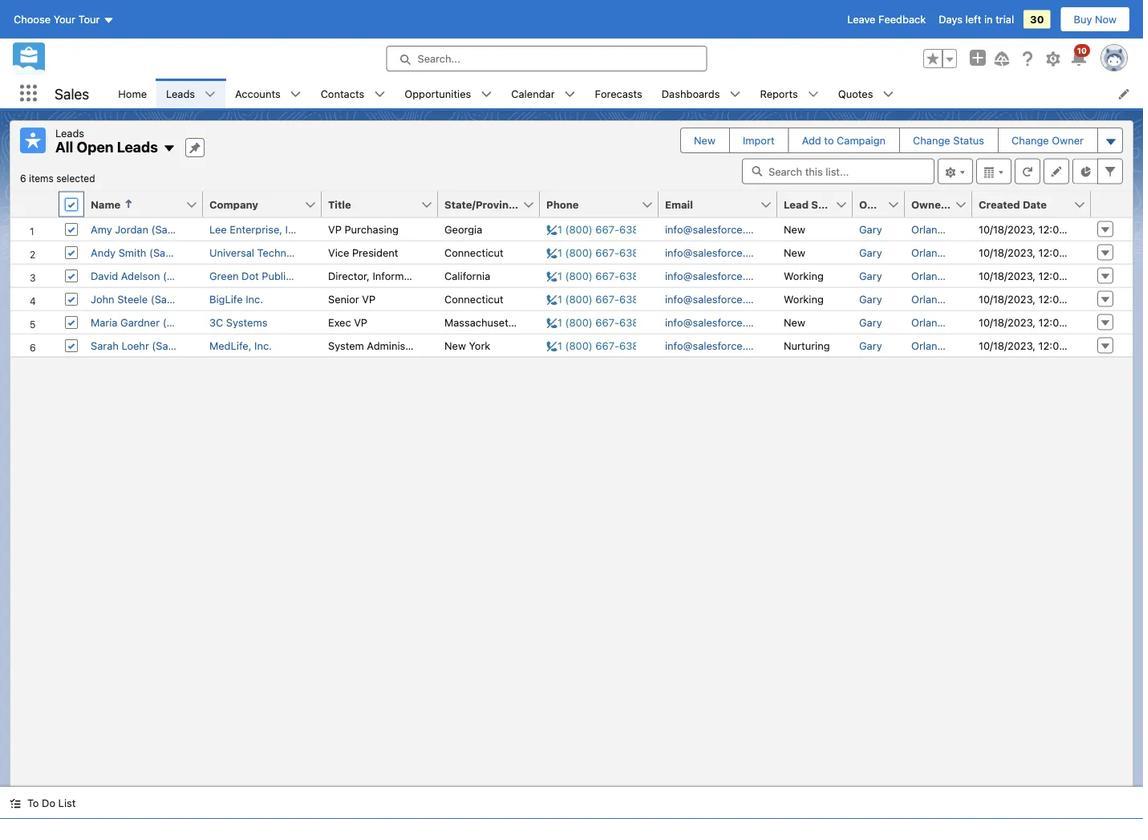 Task type: describe. For each thing, give the bounding box(es) containing it.
6 12:03 from the top
[[1039, 339, 1066, 351]]

technology
[[431, 270, 487, 282]]

massachusetts
[[445, 316, 518, 328]]

info@salesforce.com for connecticut
[[665, 246, 767, 258]]

gary for exec vp
[[859, 316, 882, 328]]

lee
[[209, 223, 227, 235]]

now
[[1095, 13, 1117, 25]]

change status
[[913, 134, 985, 146]]

contacts
[[321, 87, 365, 100]]

working for connecticut
[[784, 293, 824, 305]]

5 info@salesforce.com from the top
[[665, 316, 767, 328]]

enterprise,
[[230, 223, 283, 235]]

text default image down leads link
[[163, 142, 176, 155]]

am for vice president
[[1069, 246, 1085, 258]]

calendar list item
[[502, 79, 585, 108]]

information
[[373, 270, 428, 282]]

steele
[[117, 293, 148, 305]]

gary link for director, information technology
[[859, 270, 882, 282]]

title element
[[322, 191, 448, 218]]

2 click to dial disabled image from the top
[[546, 246, 636, 258]]

dashboards link
[[652, 79, 730, 108]]

gary for director, information technology
[[859, 270, 882, 282]]

6 am from the top
[[1069, 339, 1085, 351]]

phone element
[[540, 191, 668, 218]]

item number element
[[10, 191, 59, 218]]

vice
[[328, 246, 349, 258]]

owner
[[1052, 134, 1084, 146]]

gary link for senior vp
[[859, 293, 882, 305]]

calendar link
[[502, 79, 565, 108]]

orlando for medlife, inc.
[[912, 339, 950, 351]]

all open leads grid
[[10, 191, 1133, 358]]

california
[[445, 270, 491, 282]]

text default image for accounts
[[290, 89, 301, 100]]

3 10/18/2023, from the top
[[979, 270, 1036, 282]]

am for vp purchasing
[[1069, 223, 1085, 235]]

new for vice president
[[784, 246, 806, 258]]

email
[[665, 198, 693, 210]]

name
[[91, 198, 121, 210]]

text default image for contacts
[[374, 89, 385, 100]]

3c
[[209, 316, 223, 328]]

status for lead status
[[812, 198, 845, 210]]

reports list item
[[751, 79, 829, 108]]

12:03 for vice president
[[1039, 246, 1066, 258]]

left
[[966, 13, 982, 25]]

orlando for universal technologies
[[912, 246, 950, 258]]

lee enterprise, inc link
[[209, 223, 300, 235]]

home
[[118, 87, 147, 100]]

Search All Open Leads list view. search field
[[742, 158, 935, 184]]

gary link for vp purchasing
[[859, 223, 882, 235]]

add to campaign button
[[789, 128, 899, 152]]

opportunities list item
[[395, 79, 502, 108]]

search... button
[[386, 46, 707, 71]]

quotes list item
[[829, 79, 904, 108]]

12:03 for vp purchasing
[[1039, 223, 1066, 235]]

leave
[[848, 13, 876, 25]]

company
[[209, 198, 258, 210]]

state/province button
[[438, 191, 522, 217]]

text default image for reports
[[808, 89, 819, 100]]

10/18/2023, 12:03 am for senior vp
[[979, 293, 1085, 305]]

dashboards list item
[[652, 79, 751, 108]]

calendar
[[511, 87, 555, 100]]

info@salesforce.com for new york
[[665, 339, 767, 351]]

inc
[[285, 223, 300, 235]]

to
[[27, 797, 39, 809]]

add to campaign
[[802, 134, 886, 146]]

10/18/2023, for exec vp
[[979, 316, 1036, 328]]

click to dial disabled image for director, information technology
[[546, 270, 636, 282]]

am for exec vp
[[1069, 316, 1085, 328]]

change status button
[[900, 128, 998, 152]]

accounts link
[[226, 79, 290, 108]]

4 info@salesforce.com from the top
[[665, 293, 767, 305]]

text default image for quotes
[[883, 89, 894, 100]]

status for change status
[[954, 134, 985, 146]]

dot
[[242, 270, 259, 282]]

green dot publishing link
[[209, 270, 312, 282]]

gardner
[[120, 316, 160, 328]]

cell inside all open leads grid
[[59, 191, 84, 218]]

title
[[328, 198, 351, 210]]

andy smith (sample) link
[[91, 246, 193, 258]]

reports
[[760, 87, 798, 100]]

purchasing
[[345, 223, 399, 235]]

created date
[[979, 198, 1047, 210]]

4 info@salesforce.com link from the top
[[665, 293, 767, 305]]

created date element
[[973, 191, 1101, 218]]

vp for exec vp
[[354, 316, 368, 328]]

president
[[352, 246, 398, 258]]

text default image for leads
[[205, 89, 216, 100]]

all open leads|leads|list view element
[[10, 120, 1134, 787]]

6 10/18/2023, 12:03 am from the top
[[979, 339, 1085, 351]]

buy now
[[1074, 13, 1117, 25]]

6 gary link from the top
[[859, 339, 882, 351]]

biglife
[[209, 293, 243, 305]]

10/18/2023, for senior vp
[[979, 293, 1036, 305]]

list
[[58, 797, 76, 809]]

action image
[[1091, 191, 1133, 217]]

(sample) for gardner
[[163, 316, 207, 328]]

choose your tour
[[14, 13, 100, 25]]

buy
[[1074, 13, 1093, 25]]

maria
[[91, 316, 118, 328]]

(sample) for jordan
[[151, 223, 195, 235]]

biglife inc.
[[209, 293, 263, 305]]

to do list
[[27, 797, 76, 809]]

click to dial disabled image for senior vp
[[546, 293, 636, 305]]

all
[[55, 138, 73, 156]]

state/province element
[[438, 191, 550, 218]]

3 10/18/2023, 12:03 am from the top
[[979, 270, 1085, 282]]

sarah
[[91, 339, 119, 351]]

10
[[1078, 46, 1087, 55]]

3 orlando link from the top
[[912, 270, 950, 282]]

opportunities link
[[395, 79, 481, 108]]

leave feedback link
[[848, 13, 926, 25]]

andy
[[91, 246, 116, 258]]

phone
[[546, 198, 579, 210]]

leads inside leads link
[[166, 87, 195, 100]]

sarah loehr (sample) link
[[91, 339, 196, 351]]

new inside button
[[694, 134, 716, 146]]

lead status element
[[778, 191, 863, 218]]

connecticut for vice president
[[445, 246, 504, 258]]

change owner
[[1012, 134, 1084, 146]]

add
[[802, 134, 822, 146]]

import button
[[730, 128, 788, 152]]

10/18/2023, for vice president
[[979, 246, 1036, 258]]

new for vp purchasing
[[784, 223, 806, 235]]

name element
[[84, 191, 213, 218]]

import
[[743, 134, 775, 146]]

lead status button
[[778, 191, 845, 217]]

text default image for opportunities
[[481, 89, 492, 100]]

12:03 for exec vp
[[1039, 316, 1066, 328]]

amy jordan (sample)
[[91, 223, 195, 235]]

universal technologies vice president
[[209, 246, 398, 258]]

john steele (sample)
[[91, 293, 195, 305]]

4 orlando from the top
[[912, 293, 950, 305]]

buy now button
[[1061, 6, 1131, 32]]

0 vertical spatial vp
[[328, 223, 342, 235]]

search...
[[418, 53, 461, 65]]

(sample) for smith
[[149, 246, 193, 258]]



Task type: locate. For each thing, give the bounding box(es) containing it.
medlife,
[[209, 339, 252, 351]]

1 vertical spatial status
[[812, 198, 845, 210]]

gary link
[[859, 223, 882, 235], [859, 246, 882, 258], [859, 270, 882, 282], [859, 293, 882, 305], [859, 316, 882, 328], [859, 339, 882, 351]]

2 orlando from the top
[[912, 246, 950, 258]]

3 info@salesforce.com link from the top
[[665, 270, 767, 282]]

change left the owner
[[1012, 134, 1049, 146]]

company button
[[203, 191, 304, 217]]

text default image right accounts
[[290, 89, 301, 100]]

administrator
[[367, 339, 432, 351]]

action element
[[1091, 191, 1133, 218]]

text default image right reports
[[808, 89, 819, 100]]

gary link for exec vp
[[859, 316, 882, 328]]

3 12:03 from the top
[[1039, 270, 1066, 282]]

6 info@salesforce.com from the top
[[665, 339, 767, 351]]

4 orlando link from the top
[[912, 293, 950, 305]]

12:03
[[1039, 223, 1066, 235], [1039, 246, 1066, 258], [1039, 270, 1066, 282], [1039, 293, 1066, 305], [1039, 316, 1066, 328], [1039, 339, 1066, 351]]

new for exec vp
[[784, 316, 806, 328]]

created date button
[[973, 191, 1074, 217]]

4 gary link from the top
[[859, 293, 882, 305]]

owner last name element
[[905, 191, 982, 218]]

1 am from the top
[[1069, 223, 1085, 235]]

tour
[[78, 13, 100, 25]]

3 orlando from the top
[[912, 270, 950, 282]]

(sample) down maria gardner (sample) 3c systems
[[152, 339, 196, 351]]

orlando
[[912, 223, 950, 235], [912, 246, 950, 258], [912, 270, 950, 282], [912, 293, 950, 305], [912, 316, 950, 328], [912, 339, 950, 351]]

new
[[694, 134, 716, 146], [784, 223, 806, 235], [784, 246, 806, 258], [784, 316, 806, 328], [445, 339, 466, 351]]

amy jordan (sample) link
[[91, 223, 195, 235]]

6 info@salesforce.com link from the top
[[665, 339, 767, 351]]

to
[[824, 134, 834, 146]]

accounts
[[235, 87, 281, 100]]

3c systems link
[[209, 316, 268, 328]]

david adelson (sample) green dot publishing
[[91, 270, 312, 282]]

text default image inside the opportunities list item
[[481, 89, 492, 100]]

senior vp
[[328, 293, 376, 305]]

3 info@salesforce.com from the top
[[665, 270, 767, 282]]

(sample) up maria gardner (sample) 3c systems
[[151, 293, 195, 305]]

5 click to dial disabled image from the top
[[546, 316, 636, 328]]

owner first name element
[[853, 191, 915, 218]]

director, information technology
[[328, 270, 487, 282]]

1 12:03 from the top
[[1039, 223, 1066, 235]]

(sample) for steele
[[151, 293, 195, 305]]

in
[[985, 13, 993, 25]]

phone button
[[540, 191, 641, 217]]

forecasts
[[595, 87, 643, 100]]

john steele (sample) link
[[91, 293, 195, 305]]

2 12:03 from the top
[[1039, 246, 1066, 258]]

text default image inside to do list button
[[10, 798, 21, 809]]

2 info@salesforce.com from the top
[[665, 246, 767, 258]]

david adelson (sample) link
[[91, 270, 207, 282]]

orlando for lee enterprise, inc
[[912, 223, 950, 235]]

(sample) up the david adelson (sample) link
[[149, 246, 193, 258]]

orlando link for universal technologies
[[912, 246, 950, 258]]

item number image
[[10, 191, 59, 217]]

info@salesforce.com for california
[[665, 270, 767, 282]]

leads right the home
[[166, 87, 195, 100]]

0 vertical spatial inc.
[[246, 293, 263, 305]]

6 click to dial disabled image from the top
[[546, 339, 636, 351]]

click to dial disabled image for exec vp
[[546, 316, 636, 328]]

2 text default image from the left
[[565, 89, 576, 100]]

4 12:03 from the top
[[1039, 293, 1066, 305]]

status up owner last name element
[[954, 134, 985, 146]]

inc. for biglife inc.
[[246, 293, 263, 305]]

smith
[[118, 246, 146, 258]]

lead
[[784, 198, 809, 210]]

click to dial disabled image for vp purchasing
[[546, 223, 636, 235]]

york
[[469, 339, 491, 351]]

text default image
[[290, 89, 301, 100], [565, 89, 576, 100], [883, 89, 894, 100]]

change owner button
[[999, 128, 1097, 152]]

am for senior vp
[[1069, 293, 1085, 305]]

1 working from the top
[[784, 270, 824, 282]]

gary for vp purchasing
[[859, 223, 882, 235]]

2 orlando link from the top
[[912, 246, 950, 258]]

10/18/2023, 12:03 am for vp purchasing
[[979, 223, 1085, 235]]

text default image right contacts
[[374, 89, 385, 100]]

change up owner last name element
[[913, 134, 951, 146]]

text default image right the quotes
[[883, 89, 894, 100]]

leads image
[[20, 128, 46, 153]]

None search field
[[742, 158, 935, 184]]

(sample) for adelson
[[163, 270, 207, 282]]

feedback
[[879, 13, 926, 25]]

1 gary link from the top
[[859, 223, 882, 235]]

1 vertical spatial inc.
[[254, 339, 272, 351]]

text default image inside 'calendar' list item
[[565, 89, 576, 100]]

2 horizontal spatial leads
[[166, 87, 195, 100]]

orlando link for medlife, inc.
[[912, 339, 950, 351]]

text default image right calendar
[[565, 89, 576, 100]]

senior
[[328, 293, 359, 305]]

to do list button
[[0, 787, 85, 819]]

orlando link for lee enterprise, inc
[[912, 223, 950, 235]]

status right lead at the top of page
[[812, 198, 845, 210]]

3 gary link from the top
[[859, 270, 882, 282]]

2 gary from the top
[[859, 246, 882, 258]]

12:03 for senior vp
[[1039, 293, 1066, 305]]

5 orlando from the top
[[912, 316, 950, 328]]

info@salesforce.com link for georgia
[[665, 223, 767, 235]]

2 10/18/2023, from the top
[[979, 246, 1036, 258]]

name button
[[84, 191, 185, 217]]

jordan
[[115, 223, 148, 235]]

info@salesforce.com link for new york
[[665, 339, 767, 351]]

5 gary from the top
[[859, 316, 882, 328]]

vp purchasing
[[328, 223, 399, 235]]

text default image inside quotes list item
[[883, 89, 894, 100]]

5 orlando link from the top
[[912, 316, 950, 328]]

choose your tour button
[[13, 6, 115, 32]]

do
[[42, 797, 55, 809]]

1 orlando from the top
[[912, 223, 950, 235]]

contacts list item
[[311, 79, 395, 108]]

(sample) left "green"
[[163, 270, 207, 282]]

text default image for calendar
[[565, 89, 576, 100]]

1 horizontal spatial leads
[[117, 138, 158, 156]]

10/18/2023, for vp purchasing
[[979, 223, 1036, 235]]

3 gary from the top
[[859, 270, 882, 282]]

gary for senior vp
[[859, 293, 882, 305]]

4 click to dial disabled image from the top
[[546, 293, 636, 305]]

home link
[[109, 79, 157, 108]]

inc. down dot
[[246, 293, 263, 305]]

text default image left to
[[10, 798, 21, 809]]

1 vertical spatial connecticut
[[445, 293, 504, 305]]

1 10/18/2023, 12:03 am from the top
[[979, 223, 1085, 235]]

text default image inside dashboards 'list item'
[[730, 89, 741, 100]]

email element
[[659, 191, 787, 218]]

2 connecticut from the top
[[445, 293, 504, 305]]

text default image left accounts
[[205, 89, 216, 100]]

5 10/18/2023, from the top
[[979, 316, 1036, 328]]

3 am from the top
[[1069, 270, 1085, 282]]

accounts list item
[[226, 79, 311, 108]]

2 info@salesforce.com link from the top
[[665, 246, 767, 258]]

dashboards
[[662, 87, 720, 100]]

vp right senior at the left of the page
[[362, 293, 376, 305]]

items
[[29, 173, 54, 184]]

text default image inside reports list item
[[808, 89, 819, 100]]

(sample) down name element
[[151, 223, 195, 235]]

3 click to dial disabled image from the top
[[546, 270, 636, 282]]

status inside all open leads grid
[[812, 198, 845, 210]]

director,
[[328, 270, 370, 282]]

0 horizontal spatial leads
[[55, 127, 84, 139]]

exec
[[328, 316, 351, 328]]

all open leads
[[55, 138, 158, 156]]

5 info@salesforce.com link from the top
[[665, 316, 767, 328]]

1 orlando link from the top
[[912, 223, 950, 235]]

2 change from the left
[[1012, 134, 1049, 146]]

gary
[[859, 223, 882, 235], [859, 246, 882, 258], [859, 270, 882, 282], [859, 293, 882, 305], [859, 316, 882, 328], [859, 339, 882, 351]]

inc. for medlife, inc.
[[254, 339, 272, 351]]

change for change owner
[[1012, 134, 1049, 146]]

6 orlando from the top
[[912, 339, 950, 351]]

quotes link
[[829, 79, 883, 108]]

new york
[[445, 339, 491, 351]]

title button
[[322, 191, 421, 217]]

david
[[91, 270, 118, 282]]

working for california
[[784, 270, 824, 282]]

company element
[[203, 191, 331, 218]]

1 10/18/2023, from the top
[[979, 223, 1036, 235]]

universal technologies link
[[209, 246, 321, 258]]

text default image for dashboards
[[730, 89, 741, 100]]

publishing
[[262, 270, 312, 282]]

group
[[924, 49, 957, 68]]

5 gary link from the top
[[859, 316, 882, 328]]

text default image inside the contacts list item
[[374, 89, 385, 100]]

vp up 'vice'
[[328, 223, 342, 235]]

(sample) for loehr
[[152, 339, 196, 351]]

1 horizontal spatial status
[[954, 134, 985, 146]]

0 vertical spatial status
[[954, 134, 985, 146]]

6 orlando link from the top
[[912, 339, 950, 351]]

10/18/2023, 12:03 am for vice president
[[979, 246, 1085, 258]]

connecticut down california at the left top of the page
[[445, 293, 504, 305]]

green
[[209, 270, 239, 282]]

30
[[1031, 13, 1044, 25]]

vp right "exec"
[[354, 316, 368, 328]]

10/18/2023, 12:03 am for exec vp
[[979, 316, 1085, 328]]

(sample)
[[151, 223, 195, 235], [149, 246, 193, 258], [163, 270, 207, 282], [151, 293, 195, 305], [163, 316, 207, 328], [152, 339, 196, 351]]

email button
[[659, 191, 760, 217]]

1 connecticut from the top
[[445, 246, 504, 258]]

info@salesforce.com link for connecticut
[[665, 246, 767, 258]]

2 vertical spatial vp
[[354, 316, 368, 328]]

0 horizontal spatial text default image
[[290, 89, 301, 100]]

technologies
[[257, 246, 321, 258]]

2 gary link from the top
[[859, 246, 882, 258]]

info@salesforce.com link
[[665, 223, 767, 235], [665, 246, 767, 258], [665, 270, 767, 282], [665, 293, 767, 305], [665, 316, 767, 328], [665, 339, 767, 351]]

0 horizontal spatial change
[[913, 134, 951, 146]]

3 text default image from the left
[[883, 89, 894, 100]]

text default image left reports "link"
[[730, 89, 741, 100]]

5 12:03 from the top
[[1039, 316, 1066, 328]]

all open leads status
[[20, 173, 95, 184]]

your
[[53, 13, 75, 25]]

1 click to dial disabled image from the top
[[546, 223, 636, 235]]

info@salesforce.com for georgia
[[665, 223, 767, 235]]

andy smith (sample)
[[91, 246, 193, 258]]

5 10/18/2023, 12:03 am from the top
[[979, 316, 1085, 328]]

5 am from the top
[[1069, 316, 1085, 328]]

am
[[1069, 223, 1085, 235], [1069, 246, 1085, 258], [1069, 270, 1085, 282], [1069, 293, 1085, 305], [1069, 316, 1085, 328], [1069, 339, 1085, 351]]

1 change from the left
[[913, 134, 951, 146]]

leads right open
[[117, 138, 158, 156]]

maria gardner (sample) link
[[91, 316, 207, 328]]

2 working from the top
[[784, 293, 824, 305]]

forecasts link
[[585, 79, 652, 108]]

cell
[[59, 191, 84, 218]]

sarah loehr (sample)
[[91, 339, 196, 351]]

2 10/18/2023, 12:03 am from the top
[[979, 246, 1085, 258]]

1 gary from the top
[[859, 223, 882, 235]]

inc. down systems
[[254, 339, 272, 351]]

created
[[979, 198, 1021, 210]]

1 vertical spatial vp
[[362, 293, 376, 305]]

lead status
[[784, 198, 845, 210]]

text default image
[[205, 89, 216, 100], [374, 89, 385, 100], [481, 89, 492, 100], [730, 89, 741, 100], [808, 89, 819, 100], [163, 142, 176, 155], [10, 798, 21, 809]]

text default image left calendar
[[481, 89, 492, 100]]

10/18/2023,
[[979, 223, 1036, 235], [979, 246, 1036, 258], [979, 270, 1036, 282], [979, 293, 1036, 305], [979, 316, 1036, 328], [979, 339, 1036, 351]]

text default image inside the accounts list item
[[290, 89, 301, 100]]

2 horizontal spatial text default image
[[883, 89, 894, 100]]

medlife, inc. link
[[209, 339, 272, 351]]

4 am from the top
[[1069, 293, 1085, 305]]

(sample) left 3c
[[163, 316, 207, 328]]

0 vertical spatial connecticut
[[445, 246, 504, 258]]

connecticut for senior vp
[[445, 293, 504, 305]]

6 gary from the top
[[859, 339, 882, 351]]

list
[[109, 79, 1144, 108]]

click to dial disabled image
[[546, 223, 636, 235], [546, 246, 636, 258], [546, 270, 636, 282], [546, 293, 636, 305], [546, 316, 636, 328], [546, 339, 636, 351]]

1 text default image from the left
[[290, 89, 301, 100]]

2 am from the top
[[1069, 246, 1085, 258]]

sales
[[55, 85, 89, 102]]

connecticut up california at the left top of the page
[[445, 246, 504, 258]]

1 horizontal spatial change
[[1012, 134, 1049, 146]]

1 vertical spatial working
[[784, 293, 824, 305]]

leads right leads image
[[55, 127, 84, 139]]

0 horizontal spatial status
[[812, 198, 845, 210]]

1 horizontal spatial text default image
[[565, 89, 576, 100]]

selected
[[56, 173, 95, 184]]

leads
[[166, 87, 195, 100], [55, 127, 84, 139], [117, 138, 158, 156]]

leads list item
[[157, 79, 226, 108]]

orlando for 3c systems
[[912, 316, 950, 328]]

6 10/18/2023, from the top
[[979, 339, 1036, 351]]

orlando link for 3c systems
[[912, 316, 950, 328]]

1 info@salesforce.com link from the top
[[665, 223, 767, 235]]

change
[[913, 134, 951, 146], [1012, 134, 1049, 146]]

georgia
[[445, 223, 483, 235]]

system administrator
[[328, 339, 432, 351]]

1 info@salesforce.com from the top
[[665, 223, 767, 235]]

0 vertical spatial working
[[784, 270, 824, 282]]

reports link
[[751, 79, 808, 108]]

4 gary from the top
[[859, 293, 882, 305]]

choose
[[14, 13, 51, 25]]

4 10/18/2023, from the top
[[979, 293, 1036, 305]]

campaign
[[837, 134, 886, 146]]

4 10/18/2023, 12:03 am from the top
[[979, 293, 1085, 305]]

info@salesforce.com link for california
[[665, 270, 767, 282]]

text default image inside leads list item
[[205, 89, 216, 100]]

10/18/2023, 12:03 am
[[979, 223, 1085, 235], [979, 246, 1085, 258], [979, 270, 1085, 282], [979, 293, 1085, 305], [979, 316, 1085, 328], [979, 339, 1085, 351]]

none search field inside all open leads|leads|list view element
[[742, 158, 935, 184]]

vp for senior vp
[[362, 293, 376, 305]]

list containing home
[[109, 79, 1144, 108]]

open
[[77, 138, 114, 156]]

change for change status
[[913, 134, 951, 146]]



Task type: vqa. For each thing, say whether or not it's contained in the screenshot.
Phone:
no



